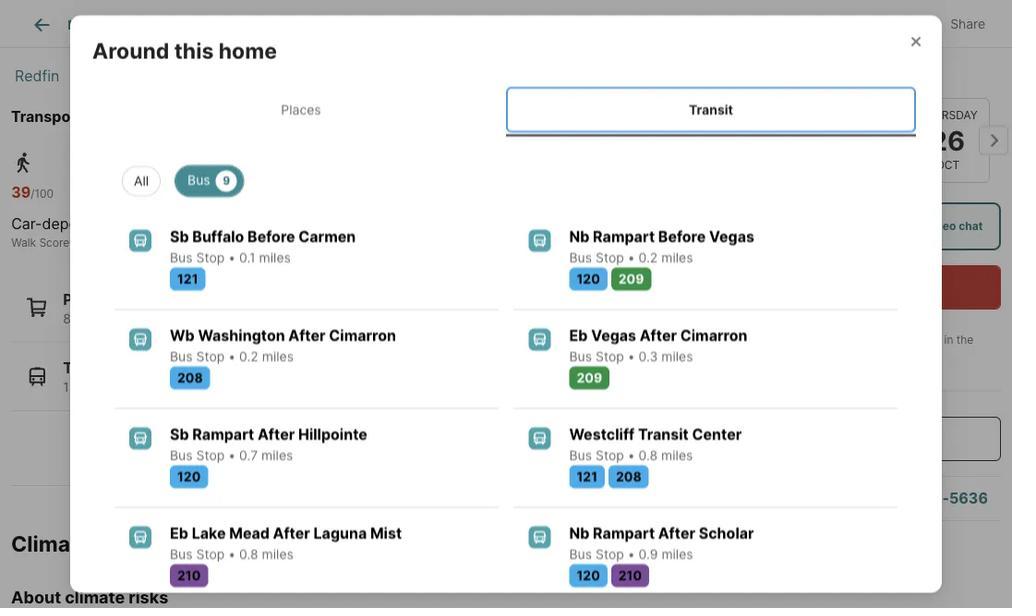 Task type: describe. For each thing, give the bounding box(es) containing it.
stop for eb vegas after cimarron
[[596, 348, 624, 364]]

dependent
[[42, 215, 118, 233]]

• inside the westcliff transit center bus stop • 0.8 miles
[[628, 447, 635, 463]]

near
[[123, 108, 155, 126]]

x-
[[851, 16, 865, 32]]

x-out
[[851, 16, 886, 32]]

• for sb buffalo before carmen
[[228, 249, 236, 265]]

x-out button
[[810, 4, 902, 42]]

rampart for nb rampart before vegas
[[593, 227, 655, 245]]

redfin link
[[15, 67, 59, 85]]

0 horizontal spatial home
[[137, 11, 196, 37]]

1 vertical spatial 208
[[616, 468, 642, 484]]

sale & tax history
[[404, 17, 511, 33]]

after for nb rampart after scholar
[[659, 524, 696, 542]]

home inside dialog
[[219, 37, 277, 63]]

miles for eb vegas after cimarron
[[662, 348, 694, 364]]

list box containing tour in person
[[712, 202, 1002, 250]]

tour for tour in person
[[750, 219, 773, 233]]

(725) 999-5636 link
[[870, 489, 989, 507]]

ask a question
[[731, 489, 838, 507]]

delightful
[[201, 108, 272, 126]]

bus image for sb rampart after hillpointe
[[129, 427, 152, 449]]

my redfin
[[68, 17, 131, 33]]

sb for sb rampart after hillpointe
[[170, 425, 189, 443]]

30
[[777, 350, 791, 363]]

5
[[235, 311, 243, 327]]

2 horizontal spatial 210
[[619, 567, 642, 583]]

some transit transit score ®
[[211, 215, 299, 250]]

• for eb vegas after cimarron
[[628, 348, 635, 364]]

days
[[794, 350, 819, 363]]

share
[[951, 16, 986, 32]]

climate
[[11, 531, 91, 557]]

transit inside tab
[[689, 101, 734, 117]]

sale & tax history tab
[[385, 3, 531, 47]]

(725) 999-5636
[[870, 489, 989, 507]]

go tour this home
[[712, 67, 897, 92]]

35
[[211, 183, 230, 201]]

eb vegas after cimarron bus stop • 0.3 miles 209
[[570, 326, 748, 385]]

209,
[[178, 380, 205, 395]]

transit inside transit 120, 121, 207, 208, 209, 210
[[63, 359, 114, 377]]

history
[[469, 17, 511, 33]]

after for wb washington after cimarron
[[289, 326, 326, 344]]

208 inside the wb washington after cimarron bus stop • 0.2 miles 208
[[177, 370, 203, 385]]

8
[[63, 311, 71, 327]]

bus for eb vegas after cimarron
[[570, 348, 592, 364]]

tour in person option
[[712, 202, 842, 250]]

cimarron for eb vegas after cimarron
[[681, 326, 748, 344]]

&
[[434, 17, 443, 33]]

transportation near 8032 delightful ave
[[11, 108, 303, 126]]

0.7
[[239, 447, 258, 463]]

/100 for 39
[[31, 187, 54, 200]]

wb washington after cimarron bus stop • 0.2 miles 208
[[170, 326, 396, 385]]

none button containing 26
[[906, 98, 991, 183]]

go
[[712, 67, 742, 92]]

all
[[134, 173, 149, 188]]

hillpointe
[[298, 425, 368, 443]]

bus for wb washington after cimarron
[[170, 348, 193, 364]]

26
[[931, 124, 966, 156]]

property details
[[268, 17, 365, 33]]

via
[[908, 219, 924, 233]]

after inside eb lake mead after laguna mist bus stop • 0.8 miles 210
[[273, 524, 310, 542]]

share button
[[909, 4, 1002, 42]]

buffalo
[[193, 227, 244, 245]]

westcliff transit center bus stop • 0.8 miles
[[570, 425, 742, 463]]

climate risks
[[11, 531, 147, 557]]

nb for nb rampart after scholar
[[570, 524, 590, 542]]

around this home element
[[92, 15, 299, 64]]

schools
[[550, 17, 599, 33]]

washington
[[198, 326, 285, 344]]

car-dependent walk score ®
[[11, 215, 118, 250]]

0.3
[[639, 348, 658, 364]]

bus image for nb rampart before vegas
[[529, 229, 551, 251]]

next image
[[979, 126, 1009, 155]]

• for nb rampart before vegas
[[628, 249, 635, 265]]

bus for nb rampart after scholar
[[570, 546, 592, 562]]

bus image for eb vegas after cimarron
[[529, 328, 551, 350]]

stop inside the westcliff transit center bus stop • 0.8 miles
[[596, 447, 624, 463]]

after for eb vegas after cimarron
[[640, 326, 677, 344]]

in inside tour in person option
[[777, 219, 786, 233]]

transportation
[[11, 108, 119, 126]]

transit
[[255, 215, 299, 233]]

120 for nb rampart after scholar
[[577, 567, 600, 583]]

25
[[840, 124, 874, 156]]

before for buffalo
[[248, 227, 295, 245]]

tab list containing my redfin
[[11, 0, 633, 47]]

walk
[[11, 236, 36, 250]]

mist
[[370, 524, 402, 542]]

transit 120, 121, 207, 208, 209, 210
[[63, 359, 231, 395]]

my
[[68, 17, 87, 33]]

1 vertical spatial risks
[[129, 587, 168, 608]]

sb buffalo before carmen bus stop • 0.1 miles 121
[[170, 227, 356, 286]]

around inside around this home element
[[92, 37, 169, 63]]

tour in person
[[750, 219, 825, 233]]

overview
[[171, 17, 228, 33]]

bus for sb rampart after hillpointe
[[170, 447, 193, 463]]

24
[[748, 124, 783, 156]]

before for rampart
[[659, 227, 706, 245]]

about
[[11, 587, 61, 608]]

details
[[324, 17, 365, 33]]

1 horizontal spatial 209
[[619, 271, 645, 286]]

favorite button
[[697, 4, 802, 42]]

nb rampart after scholar bus stop • 0.9 miles
[[570, 524, 755, 562]]

nb for nb rampart before vegas
[[570, 227, 590, 245]]

stop for sb buffalo before carmen
[[196, 249, 225, 265]]

places for places 8 groceries, 23 restaurants, 5 parks
[[63, 290, 111, 309]]

bus image for wb washington after cimarron
[[129, 328, 152, 350]]

a
[[762, 489, 771, 507]]

35 /100
[[211, 183, 253, 201]]

• inside eb lake mead after laguna mist bus stop • 0.8 miles 210
[[228, 546, 236, 562]]

0 vertical spatial redfin
[[90, 17, 131, 33]]

25 button
[[815, 98, 899, 183]]

around this home inside dialog
[[92, 37, 277, 63]]

• for sb rampart after hillpointe
[[228, 447, 236, 463]]

around this home dialog
[[70, 15, 943, 608]]

scholar
[[699, 524, 755, 542]]

in inside in the last 30 days
[[945, 333, 954, 347]]

about climate risks
[[11, 587, 168, 608]]

mead
[[229, 524, 270, 542]]

person
[[789, 219, 825, 233]]

score for transit
[[250, 236, 280, 250]]

210 inside transit 120, 121, 207, 208, 209, 210
[[209, 380, 231, 395]]

stop for wb washington after cimarron
[[196, 348, 225, 364]]

bus image for eb lake mead after laguna mist
[[129, 526, 152, 548]]

nb rampart before vegas bus stop • 0.2 miles
[[570, 227, 755, 265]]



Task type: locate. For each thing, give the bounding box(es) containing it.
209 down nb rampart before vegas bus stop • 0.2 miles
[[619, 271, 645, 286]]

0 vertical spatial nb
[[570, 227, 590, 245]]

transit left the center
[[638, 425, 689, 443]]

the
[[957, 333, 974, 347]]

eb inside eb vegas after cimarron bus stop • 0.3 miles 209
[[570, 326, 588, 344]]

home down property
[[219, 37, 277, 63]]

0.2 inside nb rampart before vegas bus stop • 0.2 miles
[[639, 249, 658, 265]]

• for wb washington after cimarron
[[228, 348, 236, 364]]

208 down the westcliff transit center bus stop • 0.8 miles
[[616, 468, 642, 484]]

23
[[139, 311, 155, 327]]

2 before from the left
[[659, 227, 706, 245]]

miles inside eb vegas after cimarron bus stop • 0.3 miles 209
[[662, 348, 694, 364]]

sb inside sb buffalo before carmen bus stop • 0.1 miles 121
[[170, 227, 189, 245]]

/100 up 'car-' in the left top of the page
[[31, 187, 54, 200]]

0 vertical spatial vegas
[[710, 227, 755, 245]]

2 nb from the top
[[570, 524, 590, 542]]

1 cimarron from the left
[[329, 326, 396, 344]]

0 vertical spatial 208
[[177, 370, 203, 385]]

0 vertical spatial 121
[[177, 271, 198, 286]]

1 ® from the left
[[69, 236, 77, 250]]

0 vertical spatial eb
[[570, 326, 588, 344]]

miles for nb rampart before vegas
[[662, 249, 693, 265]]

stop for sb rampart after hillpointe
[[196, 447, 225, 463]]

list box containing bus
[[107, 158, 906, 196]]

1 vertical spatial bus image
[[529, 328, 551, 350]]

home down x-out
[[839, 67, 897, 92]]

schools tab
[[531, 3, 618, 47]]

sb
[[170, 227, 189, 245], [170, 425, 189, 443]]

0.8
[[639, 447, 658, 463], [239, 546, 258, 562]]

210 down 0.9
[[619, 567, 642, 583]]

around down my redfin
[[92, 37, 169, 63]]

center
[[693, 425, 742, 443]]

around this home up redfin link
[[11, 11, 196, 37]]

120
[[577, 271, 600, 286], [177, 468, 201, 484], [577, 567, 600, 583]]

climate
[[65, 587, 125, 608]]

121
[[177, 271, 198, 286], [577, 468, 598, 484]]

before inside sb buffalo before carmen bus stop • 0.1 miles 121
[[248, 227, 295, 245]]

transit up 120,
[[63, 359, 114, 377]]

miles for sb buffalo before carmen
[[259, 249, 291, 265]]

1 vertical spatial 120
[[177, 468, 201, 484]]

0.8 inside the westcliff transit center bus stop • 0.8 miles
[[639, 447, 658, 463]]

sb for sb buffalo before carmen
[[170, 227, 189, 245]]

1 horizontal spatial home
[[219, 37, 277, 63]]

0 horizontal spatial score
[[39, 236, 69, 250]]

210 down lake
[[177, 567, 201, 583]]

2 ® from the left
[[280, 236, 287, 250]]

cimarron inside the wb washington after cimarron bus stop • 0.2 miles 208
[[329, 326, 396, 344]]

sb inside sb rampart after hillpointe bus stop • 0.7 miles 120
[[170, 425, 189, 443]]

bus image
[[129, 229, 152, 251], [129, 328, 152, 350], [129, 427, 152, 449], [529, 427, 551, 449], [529, 526, 551, 548]]

2 horizontal spatial home
[[839, 67, 897, 92]]

score down transit
[[250, 236, 280, 250]]

stop inside nb rampart before vegas bus stop • 0.2 miles
[[596, 249, 624, 265]]

/100
[[31, 187, 54, 200], [230, 187, 253, 200]]

2 /100 from the left
[[230, 187, 253, 200]]

0 horizontal spatial in
[[777, 219, 786, 233]]

bus inside sb buffalo before carmen bus stop • 0.1 miles 121
[[170, 249, 193, 265]]

0 vertical spatial in
[[777, 219, 786, 233]]

stop inside sb rampart after hillpointe bus stop • 0.7 miles 120
[[196, 447, 225, 463]]

around
[[11, 11, 88, 37], [92, 37, 169, 63]]

bus image for westcliff transit center
[[529, 427, 551, 449]]

2 horizontal spatial this
[[795, 67, 834, 92]]

0 horizontal spatial places
[[63, 290, 111, 309]]

tour left via
[[881, 219, 906, 233]]

® down dependent
[[69, 236, 77, 250]]

this inside around this home element
[[174, 37, 214, 63]]

transit inside some transit transit score ®
[[211, 236, 247, 250]]

120 inside sb rampart after hillpointe bus stop • 0.7 miles 120
[[177, 468, 201, 484]]

1 vertical spatial vegas
[[592, 326, 637, 344]]

in left the person
[[777, 219, 786, 233]]

westcliff
[[570, 425, 635, 443]]

tour left the person
[[750, 219, 773, 233]]

wb
[[170, 326, 195, 344]]

2 cimarron from the left
[[681, 326, 748, 344]]

miles for nb rampart after scholar
[[662, 546, 694, 562]]

bus image for sb buffalo before carmen
[[129, 229, 152, 251]]

overview tab
[[151, 3, 248, 47]]

121 up 'places 8 groceries, 23 restaurants, 5 parks'
[[177, 271, 198, 286]]

transit
[[689, 101, 734, 117], [211, 236, 247, 250], [63, 359, 114, 377], [638, 425, 689, 443]]

before inside nb rampart before vegas bus stop • 0.2 miles
[[659, 227, 706, 245]]

•
[[228, 249, 236, 265], [628, 249, 635, 265], [228, 348, 236, 364], [628, 348, 635, 364], [228, 447, 236, 463], [628, 447, 635, 463], [228, 546, 236, 562], [628, 546, 635, 562]]

tour inside option
[[750, 219, 773, 233]]

0 horizontal spatial tour
[[750, 219, 773, 233]]

places tab
[[96, 86, 506, 132]]

miles inside the wb washington after cimarron bus stop • 0.2 miles 208
[[262, 348, 294, 364]]

® down transit
[[280, 236, 287, 250]]

1 horizontal spatial this
[[174, 37, 214, 63]]

tab list containing places
[[92, 83, 920, 136]]

0.1
[[239, 249, 256, 265]]

tour via video chat
[[881, 219, 983, 233]]

list box
[[107, 158, 906, 196], [712, 202, 1002, 250]]

after up 0.7
[[258, 425, 295, 443]]

eb for eb vegas after cimarron
[[570, 326, 588, 344]]

121,
[[92, 380, 115, 395]]

• inside sb rampart after hillpointe bus stop • 0.7 miles 120
[[228, 447, 236, 463]]

0 vertical spatial places
[[281, 101, 321, 117]]

rampart inside nb rampart before vegas bus stop • 0.2 miles
[[593, 227, 655, 245]]

tax
[[446, 17, 465, 33]]

laguna
[[314, 524, 367, 542]]

1 vertical spatial 0.8
[[239, 546, 258, 562]]

eb lake mead after laguna mist bus stop • 0.8 miles 210
[[170, 524, 402, 583]]

• inside eb vegas after cimarron bus stop • 0.3 miles 209
[[628, 348, 635, 364]]

0 horizontal spatial eb
[[170, 524, 188, 542]]

miles for wb washington after cimarron
[[262, 348, 294, 364]]

around up redfin link
[[11, 11, 88, 37]]

after right parks at the left
[[289, 326, 326, 344]]

bus inside the westcliff transit center bus stop • 0.8 miles
[[570, 447, 592, 463]]

1 horizontal spatial vegas
[[710, 227, 755, 245]]

this right tour
[[795, 67, 834, 92]]

1 horizontal spatial 0.8
[[639, 447, 658, 463]]

sb down 209,
[[170, 425, 189, 443]]

1 horizontal spatial redfin
[[90, 17, 131, 33]]

miles for sb rampart after hillpointe
[[262, 447, 293, 463]]

® for dependent
[[69, 236, 77, 250]]

0 vertical spatial 209
[[619, 271, 645, 286]]

8032
[[159, 108, 198, 126]]

cimarron for wb washington after cimarron
[[329, 326, 396, 344]]

out
[[865, 16, 886, 32]]

risks up climate
[[96, 531, 147, 557]]

1 horizontal spatial /100
[[230, 187, 253, 200]]

1 nb from the top
[[570, 227, 590, 245]]

0 horizontal spatial vegas
[[592, 326, 637, 344]]

property
[[268, 17, 321, 33]]

/100 up some
[[230, 187, 253, 200]]

carmen
[[299, 227, 356, 245]]

0 horizontal spatial around
[[11, 11, 88, 37]]

question
[[774, 489, 838, 507]]

bus inside eb vegas after cimarron bus stop • 0.3 miles 209
[[570, 348, 592, 364]]

2 score from the left
[[250, 236, 280, 250]]

1 horizontal spatial in
[[945, 333, 954, 347]]

lake
[[192, 524, 226, 542]]

redfin
[[90, 17, 131, 33], [15, 67, 59, 85]]

stop for nb rampart before vegas
[[596, 249, 624, 265]]

0 vertical spatial sb
[[170, 227, 189, 245]]

this right my
[[93, 11, 133, 37]]

121 inside sb buffalo before carmen bus stop • 0.1 miles 121
[[177, 271, 198, 286]]

risks right climate
[[129, 587, 168, 608]]

0.2 for washington
[[239, 348, 259, 364]]

property details tab
[[248, 3, 385, 47]]

0.2
[[639, 249, 658, 265], [239, 348, 259, 364]]

home
[[137, 11, 196, 37], [219, 37, 277, 63], [839, 67, 897, 92]]

bus image for nb rampart after scholar
[[529, 526, 551, 548]]

places inside 'places 8 groceries, 23 restaurants, 5 parks'
[[63, 290, 111, 309]]

score inside some transit transit score ®
[[250, 236, 280, 250]]

0 vertical spatial risks
[[96, 531, 147, 557]]

vegas inside eb vegas after cimarron bus stop • 0.3 miles 209
[[592, 326, 637, 344]]

nb inside nb rampart after scholar bus stop • 0.9 miles
[[570, 524, 590, 542]]

39
[[11, 183, 31, 201]]

ask
[[731, 489, 759, 507]]

miles inside nb rampart after scholar bus stop • 0.9 miles
[[662, 546, 694, 562]]

after left scholar
[[659, 524, 696, 542]]

places right delightful
[[281, 101, 321, 117]]

1 score from the left
[[39, 236, 69, 250]]

bus image
[[529, 229, 551, 251], [529, 328, 551, 350], [129, 526, 152, 548]]

stop inside sb buffalo before carmen bus stop • 0.1 miles 121
[[196, 249, 225, 265]]

redfin right my
[[90, 17, 131, 33]]

miles inside eb lake mead after laguna mist bus stop • 0.8 miles 210
[[262, 546, 294, 562]]

stop inside eb lake mead after laguna mist bus stop • 0.8 miles 210
[[196, 546, 225, 562]]

after right mead
[[273, 524, 310, 542]]

120 for nb rampart before vegas
[[577, 271, 600, 286]]

bus for sb buffalo before carmen
[[170, 249, 193, 265]]

after up "0.3"
[[640, 326, 677, 344]]

0 vertical spatial rampart
[[593, 227, 655, 245]]

1 vertical spatial redfin
[[15, 67, 59, 85]]

bus inside sb rampart after hillpointe bus stop • 0.7 miles 120
[[170, 447, 193, 463]]

rampart inside nb rampart after scholar bus stop • 0.9 miles
[[593, 524, 655, 542]]

transit down the go
[[689, 101, 734, 117]]

sb rampart after hillpointe bus stop • 0.7 miles 120
[[170, 425, 368, 484]]

after inside the wb washington after cimarron bus stop • 0.2 miles 208
[[289, 326, 326, 344]]

0.2 for rampart
[[639, 249, 658, 265]]

0 horizontal spatial /100
[[31, 187, 54, 200]]

after inside nb rampart after scholar bus stop • 0.9 miles
[[659, 524, 696, 542]]

0 vertical spatial list box
[[107, 158, 906, 196]]

None button
[[906, 98, 991, 183]]

2 tour from the left
[[881, 219, 906, 233]]

1 vertical spatial nb
[[570, 524, 590, 542]]

transit tab
[[506, 86, 917, 132]]

miles inside sb buffalo before carmen bus stop • 0.1 miles 121
[[259, 249, 291, 265]]

home right my redfin
[[137, 11, 196, 37]]

0 horizontal spatial ®
[[69, 236, 77, 250]]

0 horizontal spatial 0.8
[[239, 546, 258, 562]]

ave
[[275, 108, 303, 126]]

24 button
[[724, 97, 808, 184]]

1 horizontal spatial 210
[[209, 380, 231, 395]]

• inside nb rampart after scholar bus stop • 0.9 miles
[[628, 546, 635, 562]]

1 before from the left
[[248, 227, 295, 245]]

restaurants,
[[159, 311, 232, 327]]

thursday
[[919, 108, 978, 122]]

in the last 30 days
[[755, 333, 977, 363]]

39 /100
[[11, 183, 54, 201]]

0 vertical spatial 0.8
[[639, 447, 658, 463]]

1 vertical spatial list box
[[712, 202, 1002, 250]]

score for dependent
[[39, 236, 69, 250]]

1 vertical spatial sb
[[170, 425, 189, 443]]

nb
[[570, 227, 590, 245], [570, 524, 590, 542]]

favorite
[[738, 16, 787, 32]]

bus inside nb rampart after scholar bus stop • 0.9 miles
[[570, 546, 592, 562]]

210 inside eb lake mead after laguna mist bus stop • 0.8 miles 210
[[177, 567, 201, 583]]

eb for eb lake mead after laguna mist
[[170, 524, 188, 542]]

around this home down the overview
[[92, 37, 277, 63]]

0 vertical spatial 0.2
[[639, 249, 658, 265]]

places up groceries,
[[63, 290, 111, 309]]

bus inside the wb washington after cimarron bus stop • 0.2 miles 208
[[170, 348, 193, 364]]

209 up westcliff
[[577, 370, 603, 385]]

sb left the 'buffalo'
[[170, 227, 189, 245]]

1 /100 from the left
[[31, 187, 54, 200]]

chat
[[959, 219, 983, 233]]

bus inside nb rampart before vegas bus stop • 0.2 miles
[[570, 249, 592, 265]]

0.8 up nb rampart after scholar bus stop • 0.9 miles
[[639, 447, 658, 463]]

tab list up places tab
[[11, 0, 633, 47]]

in
[[777, 219, 786, 233], [945, 333, 954, 347]]

® inside car-dependent walk score ®
[[69, 236, 77, 250]]

0.9
[[639, 546, 658, 562]]

1 horizontal spatial eb
[[570, 326, 588, 344]]

• inside nb rampart before vegas bus stop • 0.2 miles
[[628, 249, 635, 265]]

0 horizontal spatial before
[[248, 227, 295, 245]]

999-
[[914, 489, 950, 507]]

208
[[177, 370, 203, 385], [616, 468, 642, 484]]

210 right 209,
[[209, 380, 231, 395]]

5636
[[950, 489, 989, 507]]

miles inside the westcliff transit center bus stop • 0.8 miles
[[662, 447, 693, 463]]

in left the
[[945, 333, 954, 347]]

after for sb rampart after hillpointe
[[258, 425, 295, 443]]

last
[[755, 350, 774, 363]]

® for transit
[[280, 236, 287, 250]]

0 horizontal spatial redfin
[[15, 67, 59, 85]]

tour
[[747, 67, 790, 92]]

0.2 inside the wb washington after cimarron bus stop • 0.2 miles 208
[[239, 348, 259, 364]]

0 horizontal spatial this
[[93, 11, 133, 37]]

208 right 208, at the left of the page
[[177, 370, 203, 385]]

tab list inside 'around this home' dialog
[[92, 83, 920, 136]]

1 vertical spatial 121
[[577, 468, 598, 484]]

1 horizontal spatial cimarron
[[681, 326, 748, 344]]

0 horizontal spatial 0.2
[[239, 348, 259, 364]]

rampart inside sb rampart after hillpointe bus stop • 0.7 miles 120
[[193, 425, 254, 443]]

1 tour from the left
[[750, 219, 773, 233]]

redfin up 'transportation'
[[15, 67, 59, 85]]

groceries,
[[75, 311, 135, 327]]

rampart for sb rampart after hillpointe
[[193, 425, 254, 443]]

/100 inside 35 /100
[[230, 187, 253, 200]]

tour for tour via video chat
[[881, 219, 906, 233]]

®
[[69, 236, 77, 250], [280, 236, 287, 250]]

this down the overview
[[174, 37, 214, 63]]

car-
[[11, 215, 42, 233]]

after inside eb vegas after cimarron bus stop • 0.3 miles 209
[[640, 326, 677, 344]]

2 vertical spatial rampart
[[593, 524, 655, 542]]

/100 inside 39 /100
[[31, 187, 54, 200]]

207,
[[118, 380, 143, 395]]

stop for nb rampart after scholar
[[596, 546, 624, 562]]

score
[[39, 236, 69, 250], [250, 236, 280, 250]]

miles inside sb rampart after hillpointe bus stop • 0.7 miles 120
[[262, 447, 293, 463]]

0 horizontal spatial 121
[[177, 271, 198, 286]]

209 inside eb vegas after cimarron bus stop • 0.3 miles 209
[[577, 370, 603, 385]]

score inside car-dependent walk score ®
[[39, 236, 69, 250]]

0 horizontal spatial 209
[[577, 370, 603, 385]]

tab list
[[11, 0, 633, 47], [92, 83, 920, 136]]

vegas inside nb rampart before vegas bus stop • 0.2 miles
[[710, 227, 755, 245]]

miles inside nb rampart before vegas bus stop • 0.2 miles
[[662, 249, 693, 265]]

1 horizontal spatial 121
[[577, 468, 598, 484]]

cimarron inside eb vegas after cimarron bus stop • 0.3 miles 209
[[681, 326, 748, 344]]

bus inside eb lake mead after laguna mist bus stop • 0.8 miles 210
[[170, 546, 193, 562]]

120 down nb rampart before vegas bus stop • 0.2 miles
[[577, 271, 600, 286]]

120 up lake
[[177, 468, 201, 484]]

(725)
[[870, 489, 910, 507]]

1 vertical spatial 0.2
[[239, 348, 259, 364]]

1 horizontal spatial ®
[[280, 236, 287, 250]]

0 horizontal spatial 210
[[177, 567, 201, 583]]

bus for nb rampart before vegas
[[570, 249, 592, 265]]

places for places
[[281, 101, 321, 117]]

eb
[[570, 326, 588, 344], [170, 524, 188, 542]]

my redfin link
[[31, 14, 131, 36]]

transit down some
[[211, 236, 247, 250]]

209
[[619, 271, 645, 286], [577, 370, 603, 385]]

ask a question link
[[731, 489, 838, 507]]

1 horizontal spatial tour
[[881, 219, 906, 233]]

120 down nb rampart after scholar bus stop • 0.9 miles
[[577, 567, 600, 583]]

120,
[[63, 380, 88, 395]]

0.8 inside eb lake mead after laguna mist bus stop • 0.8 miles 210
[[239, 546, 258, 562]]

/100 for 35
[[230, 187, 253, 200]]

1 vertical spatial eb
[[170, 524, 188, 542]]

1 vertical spatial tab list
[[92, 83, 920, 136]]

1 horizontal spatial 0.2
[[639, 249, 658, 265]]

• for nb rampart after scholar
[[628, 546, 635, 562]]

121 down westcliff
[[577, 468, 598, 484]]

• inside the wb washington after cimarron bus stop • 0.2 miles 208
[[228, 348, 236, 364]]

eb inside eb lake mead after laguna mist bus stop • 0.8 miles 210
[[170, 524, 188, 542]]

transit inside the westcliff transit center bus stop • 0.8 miles
[[638, 425, 689, 443]]

1 vertical spatial 209
[[577, 370, 603, 385]]

tab list down "history"
[[92, 83, 920, 136]]

0 vertical spatial 120
[[577, 271, 600, 286]]

sale
[[404, 17, 431, 33]]

1 horizontal spatial 208
[[616, 468, 642, 484]]

after inside sb rampart after hillpointe bus stop • 0.7 miles 120
[[258, 425, 295, 443]]

0 vertical spatial tab list
[[11, 0, 633, 47]]

nb inside nb rampart before vegas bus stop • 0.2 miles
[[570, 227, 590, 245]]

210
[[209, 380, 231, 395], [177, 567, 201, 583], [619, 567, 642, 583]]

® inside some transit transit score ®
[[280, 236, 287, 250]]

risks
[[96, 531, 147, 557], [129, 587, 168, 608]]

1 vertical spatial in
[[945, 333, 954, 347]]

stop inside nb rampart after scholar bus stop • 0.9 miles
[[596, 546, 624, 562]]

0.8 down mead
[[239, 546, 258, 562]]

parks
[[247, 311, 281, 327]]

vegas
[[710, 227, 755, 245], [592, 326, 637, 344]]

2 sb from the top
[[170, 425, 189, 443]]

list box inside 'around this home' dialog
[[107, 158, 906, 196]]

thursday 26 oct
[[919, 108, 978, 172]]

0 horizontal spatial cimarron
[[329, 326, 396, 344]]

0 vertical spatial bus image
[[529, 229, 551, 251]]

stop
[[196, 249, 225, 265], [596, 249, 624, 265], [196, 348, 225, 364], [596, 348, 624, 364], [196, 447, 225, 463], [596, 447, 624, 463], [196, 546, 225, 562], [596, 546, 624, 562]]

stop inside eb vegas after cimarron bus stop • 0.3 miles 209
[[596, 348, 624, 364]]

places inside tab
[[281, 101, 321, 117]]

1 vertical spatial places
[[63, 290, 111, 309]]

1 horizontal spatial places
[[281, 101, 321, 117]]

1 horizontal spatial before
[[659, 227, 706, 245]]

0 horizontal spatial 208
[[177, 370, 203, 385]]

2 vertical spatial bus image
[[129, 526, 152, 548]]

2 vertical spatial 120
[[577, 567, 600, 583]]

1 horizontal spatial score
[[250, 236, 280, 250]]

1 sb from the top
[[170, 227, 189, 245]]

1 vertical spatial rampart
[[193, 425, 254, 443]]

bus inside list box
[[188, 172, 210, 188]]

score right walk
[[39, 236, 69, 250]]

stop inside the wb washington after cimarron bus stop • 0.2 miles 208
[[196, 348, 225, 364]]

1 horizontal spatial around
[[92, 37, 169, 63]]

video
[[927, 219, 957, 233]]

rampart for nb rampart after scholar
[[593, 524, 655, 542]]

• inside sb buffalo before carmen bus stop • 0.1 miles 121
[[228, 249, 236, 265]]



Task type: vqa. For each thing, say whether or not it's contained in the screenshot.
Map data ©2023 Google
no



